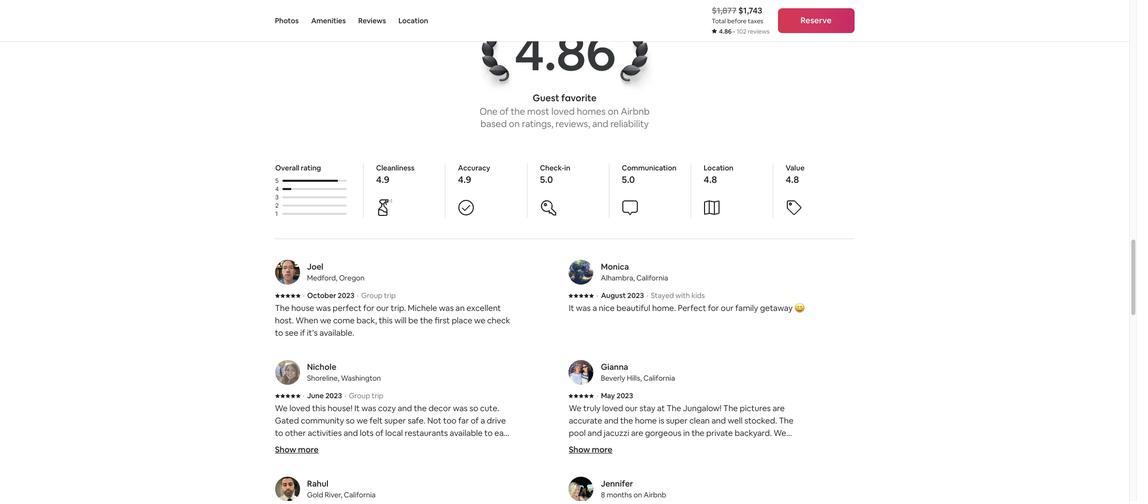Task type: vqa. For each thing, say whether or not it's contained in the screenshot.


Task type: describe. For each thing, give the bounding box(es) containing it.
front
[[691, 478, 710, 489]]

the down clean
[[692, 429, 705, 440]]

home
[[635, 416, 657, 427]]

with
[[676, 292, 690, 301]]

monica
[[601, 262, 629, 273]]

host.
[[275, 316, 294, 327]]

5.0 inside the communication 5.0
[[622, 174, 635, 186]]

list containing joel
[[271, 261, 859, 502]]

the right stay
[[667, 404, 681, 415]]

1 horizontal spatial festival
[[707, 454, 734, 464]]

joel medford, oregon
[[307, 262, 365, 283]]

june
[[307, 392, 324, 401]]

hour
[[634, 454, 652, 464]]

and up safe.
[[398, 404, 412, 415]]

medford,
[[307, 274, 338, 283]]

community inside we loved this house! it was cozy and the decor was so cute. gated community so we felt super safe. not too far of a drive to other activities and lots of local restaurants available to eat at.
[[301, 416, 344, 427]]

well
[[728, 416, 743, 427]]

taxes
[[748, 17, 764, 25]]

drive
[[487, 416, 506, 427]]

jacuzzi
[[604, 429, 629, 440]]

nice
[[599, 303, 615, 314]]

we inside we loved this house! it was cozy and the decor was so cute. gated community so we felt super safe. not too far of a drive to other activities and lots of local restaurants available to eat at.
[[357, 416, 368, 427]]

other
[[285, 429, 306, 440]]

alhambra,
[[601, 274, 635, 283]]

bar
[[733, 491, 746, 502]]

months
[[607, 491, 632, 501]]

the right stocked.
[[779, 416, 794, 427]]

family
[[736, 303, 758, 314]]

and down clean
[[681, 441, 696, 452]]

truly
[[583, 404, 601, 415]]

park
[[647, 478, 664, 489]]

location for location 4.8
[[704, 164, 733, 173]]

most
[[527, 106, 549, 118]]

show for we loved this house! it was cozy and the decor was so cute. gated community so we felt super safe. not too far of a drive to other activities and lots of local restaurants available to eat at.
[[275, 445, 296, 456]]

airbnb inside jennifer 8 months on airbnb
[[644, 491, 666, 501]]

102
[[737, 27, 747, 36]]

rahul gold river, california
[[307, 479, 376, 501]]

house!
[[328, 404, 353, 415]]

during
[[605, 466, 629, 477]]

kids
[[692, 292, 705, 301]]

group for nichole
[[349, 392, 370, 401]]

august
[[601, 292, 626, 301]]

our inside the house was perfect for our trip. michele was an excellent host. when we come back, this will be the first place we check to see if it's available.
[[376, 303, 389, 314]]

loved inside guest favorite one of the most loved homes on airbnb based on ratings, reviews, and reliability
[[551, 106, 575, 118]]

location 4.8
[[704, 164, 733, 186]]

not
[[427, 416, 442, 427]]

0 vertical spatial at
[[657, 404, 665, 415]]

trip for joel
[[384, 292, 396, 301]]

place
[[452, 316, 473, 327]]

location for location
[[399, 16, 428, 25]]

and up "jacuzzi"
[[604, 416, 619, 427]]

an inside the house was perfect for our trip. michele was an excellent host. when we come back, this will be the first place we check to see if it's available.
[[456, 303, 465, 314]]

4.9 for accuracy 4.9
[[458, 174, 471, 186]]

reserve
[[801, 15, 832, 26]]

washington
[[341, 374, 381, 384]]

cleanliness 4.9
[[376, 164, 414, 186]]

4.9 for cleanliness 4.9
[[376, 174, 389, 186]]

eat
[[495, 429, 507, 440]]

a inside we truly loved our stay at the jungalow! the pictures are accurate and the home is super clean and well stocked. the pool and jacuzzi are gorgeous in the private backyard. we came for stagecoach festival and the location was awesome. it takes about an hour to walk to the festival from the house. however during festivals the community offers golf cart rides part way and $20 to park by the front gate of indian palms country club. there is also a fun restaurant bar at th
[[672, 491, 676, 502]]

lots
[[360, 429, 374, 440]]

we for we loved this house! it was cozy and the decor was so cute. gated community so we felt super safe. not too far of a drive to other activities and lots of local restaurants available to eat at.
[[275, 404, 288, 415]]

it's
[[307, 328, 318, 339]]

we truly loved our stay at the jungalow! the pictures are accurate and the home is super clean and well stocked. the pool and jacuzzi are gorgeous in the private backyard. we came for stagecoach festival and the location was awesome. it takes about an hour to walk to the festival from the house. however during festivals the community offers golf cart rides part way and $20 to park by the front gate of indian palms country club. there is also a fun restaurant bar at th
[[569, 404, 801, 502]]

home.
[[652, 303, 676, 314]]

the inside guest favorite one of the most loved homes on airbnb based on ratings, reviews, and reliability
[[511, 106, 525, 118]]

excellent
[[467, 303, 501, 314]]

local
[[385, 429, 403, 440]]

reviews,
[[556, 118, 590, 130]]

to left eat
[[485, 429, 493, 440]]

the up fun at right bottom
[[677, 478, 690, 489]]

1 vertical spatial on
[[509, 118, 520, 130]]

5.0 inside check-in 5.0
[[540, 174, 553, 186]]

group for joel
[[361, 292, 383, 301]]

festivals
[[631, 466, 662, 477]]

and inside guest favorite one of the most loved homes on airbnb based on ratings, reviews, and reliability
[[592, 118, 609, 130]]

· may 2023
[[597, 392, 633, 401]]

was down 'october'
[[316, 303, 331, 314]]

from
[[736, 454, 755, 464]]

house.
[[771, 454, 796, 464]]

restaurant
[[692, 491, 732, 502]]

a inside we loved this house! it was cozy and the decor was so cute. gated community so we felt super safe. not too far of a drive to other activities and lots of local restaurants available to eat at.
[[481, 416, 485, 427]]

loved inside we truly loved our stay at the jungalow! the pictures are accurate and the home is super clean and well stocked. the pool and jacuzzi are gorgeous in the private backyard. we came for stagecoach festival and the location was awesome. it takes about an hour to walk to the festival from the house. however during festivals the community offers golf cart rides part way and $20 to park by the front gate of indian palms country club. there is also a fun restaurant bar at th
[[603, 404, 623, 415]]

the inside the house was perfect for our trip. michele was an excellent host. when we come back, this will be the first place we check to see if it's available.
[[275, 303, 290, 314]]

october
[[307, 292, 336, 301]]

1 vertical spatial is
[[647, 491, 653, 502]]

show more button for the
[[569, 445, 613, 457]]

back,
[[357, 316, 377, 327]]

gated
[[275, 416, 299, 427]]

too
[[443, 416, 457, 427]]

cleanliness
[[376, 164, 414, 173]]

the up well
[[724, 404, 738, 415]]

check
[[487, 316, 510, 327]]

$20
[[620, 478, 635, 489]]

gianna beverly hills, california
[[601, 362, 675, 384]]

· up perfect
[[357, 292, 359, 301]]

show more for gated
[[275, 445, 319, 456]]

1 vertical spatial so
[[346, 416, 355, 427]]

reviews
[[358, 16, 386, 25]]

will
[[395, 316, 407, 327]]

value
[[786, 164, 805, 173]]

2023 right may
[[617, 392, 633, 401]]

more for gated
[[298, 445, 319, 456]]

value 4.8
[[786, 164, 805, 186]]

· left stayed at the right of the page
[[647, 292, 648, 301]]

super inside we truly loved our stay at the jungalow! the pictures are accurate and the home is super clean and well stocked. the pool and jacuzzi are gorgeous in the private backyard. we came for stagecoach festival and the location was awesome. it takes about an hour to walk to the festival from the house. however during festivals the community offers golf cart rides part way and $20 to park by the front gate of indian palms country club. there is also a fun restaurant bar at th
[[666, 416, 688, 427]]

it inside we loved this house! it was cozy and the decor was so cute. gated community so we felt super safe. not too far of a drive to other activities and lots of local restaurants available to eat at.
[[354, 404, 360, 415]]

reviews button
[[358, 0, 386, 41]]

of inside we truly loved our stay at the jungalow! the pictures are accurate and the home is super clean and well stocked. the pool and jacuzzi are gorgeous in the private backyard. we came for stagecoach festival and the location was awesome. it takes about an hour to walk to the festival from the house. however during festivals the community offers golf cart rides part way and $20 to park by the front gate of indian palms country club. there is also a fun restaurant bar at th
[[732, 478, 740, 489]]

perfect
[[678, 303, 706, 314]]

gorgeous
[[645, 429, 682, 440]]

by
[[666, 478, 675, 489]]

airbnb inside guest favorite one of the most loved homes on airbnb based on ratings, reviews, and reliability
[[621, 106, 650, 118]]

walk
[[663, 454, 681, 464]]

and up club.
[[604, 478, 618, 489]]

come
[[333, 316, 355, 327]]

for inside we truly loved our stay at the jungalow! the pictures are accurate and the home is super clean and well stocked. the pool and jacuzzi are gorgeous in the private backyard. we came for stagecoach festival and the location was awesome. it takes about an hour to walk to the festival from the house. however during festivals the community offers golf cart rides part way and $20 to park by the front gate of indian palms country club. there is also a fun restaurant bar at th
[[592, 441, 603, 452]]

0 vertical spatial on
[[608, 106, 619, 118]]

of right far
[[471, 416, 479, 427]]

amenities button
[[311, 0, 346, 41]]

location button
[[399, 0, 428, 41]]

available
[[450, 429, 483, 440]]

california for gianna
[[644, 374, 675, 384]]

may
[[601, 392, 615, 401]]

· october 2023 · group trip
[[303, 292, 396, 301]]

our inside we truly loved our stay at the jungalow! the pictures are accurate and the home is super clean and well stocked. the pool and jacuzzi are gorgeous in the private backyard. we came for stagecoach festival and the location was awesome. it takes about an hour to walk to the festival from the house. however during festivals the community offers golf cart rides part way and $20 to park by the front gate of indian palms country club. there is also a fun restaurant bar at th
[[625, 404, 638, 415]]

· left august
[[597, 292, 599, 301]]

to right walk
[[682, 454, 691, 464]]

pool
[[569, 429, 586, 440]]

jennifer image
[[569, 478, 594, 502]]

stay
[[640, 404, 656, 415]]

show more for the
[[569, 445, 613, 456]]

one
[[480, 106, 498, 118]]

homes
[[577, 106, 606, 118]]

· up house
[[303, 292, 305, 301]]

restaurants
[[405, 429, 448, 440]]

the inside the house was perfect for our trip. michele was an excellent host. when we come back, this will be the first place we check to see if it's available.
[[420, 316, 433, 327]]

there
[[623, 491, 645, 502]]

show more button for gated
[[275, 445, 319, 457]]

2023 for monica
[[627, 292, 644, 301]]

to left walk
[[653, 454, 662, 464]]

jennifer 8 months on airbnb
[[601, 479, 666, 501]]

we for we truly loved our stay at the jungalow! the pictures are accurate and the home is super clean and well stocked. the pool and jacuzzi are gorgeous in the private backyard. we came for stagecoach festival and the location was awesome. it takes about an hour to walk to the festival from the house. however during festivals the community offers golf cart rides part way and $20 to park by the front gate of indian palms country club. there is also a fun restaurant bar at th
[[569, 404, 582, 415]]

was up first
[[439, 303, 454, 314]]

2 horizontal spatial our
[[721, 303, 734, 314]]

monica image
[[569, 261, 594, 285]]

in inside check-in 5.0
[[564, 164, 570, 173]]

monica image
[[569, 261, 594, 285]]



Task type: locate. For each thing, give the bounding box(es) containing it.
1 vertical spatial community
[[679, 466, 722, 477]]

4.86 down "total"
[[719, 27, 732, 36]]

1 horizontal spatial 4.9
[[458, 174, 471, 186]]

accurate
[[569, 416, 602, 427]]

at right stay
[[657, 404, 665, 415]]

· august 2023 · stayed with kids
[[597, 292, 705, 301]]

1 horizontal spatial for
[[592, 441, 603, 452]]

1 horizontal spatial a
[[593, 303, 597, 314]]

2 4.9 from the left
[[458, 174, 471, 186]]

on
[[608, 106, 619, 118], [509, 118, 520, 130], [634, 491, 642, 501]]

location
[[712, 441, 743, 452]]

in inside we truly loved our stay at the jungalow! the pictures are accurate and the home is super clean and well stocked. the pool and jacuzzi are gorgeous in the private backyard. we came for stagecoach festival and the location was awesome. it takes about an hour to walk to the festival from the house. however during festivals the community offers golf cart rides part way and $20 to park by the front gate of indian palms country club. there is also a fun restaurant bar at th
[[683, 429, 690, 440]]

are up stocked.
[[773, 404, 785, 415]]

rahul
[[307, 479, 329, 490]]

so left cute.
[[470, 404, 478, 415]]

we up available. at the left bottom of the page
[[320, 316, 331, 327]]

of right lots
[[376, 429, 384, 440]]

2 5.0 from the left
[[622, 174, 635, 186]]

the left most
[[511, 106, 525, 118]]

5.0 down communication
[[622, 174, 635, 186]]

so down house!
[[346, 416, 355, 427]]

loved inside we loved this house! it was cozy and the decor was so cute. gated community so we felt super safe. not too far of a drive to other activities and lots of local restaurants available to eat at.
[[289, 404, 310, 415]]

pictures
[[740, 404, 771, 415]]

0 horizontal spatial more
[[298, 445, 319, 456]]

beautiful
[[617, 303, 651, 314]]

if
[[300, 328, 305, 339]]

felt
[[370, 416, 383, 427]]

was up felt
[[362, 404, 376, 415]]

golf
[[748, 466, 763, 477]]

loved down · may 2023
[[603, 404, 623, 415]]

airbnb down the park
[[644, 491, 666, 501]]

house
[[291, 303, 314, 314]]

0 horizontal spatial our
[[376, 303, 389, 314]]

check-in 5.0
[[540, 164, 570, 186]]

and left lots
[[344, 429, 358, 440]]

for up back,
[[363, 303, 375, 314]]

stayed
[[651, 292, 674, 301]]

show down pool
[[569, 445, 590, 456]]

fun
[[678, 491, 690, 502]]

1 horizontal spatial show more button
[[569, 445, 613, 457]]

the down michele
[[420, 316, 433, 327]]

jennifer image
[[569, 478, 594, 502]]

so
[[470, 404, 478, 415], [346, 416, 355, 427]]

community inside we truly loved our stay at the jungalow! the pictures are accurate and the home is super clean and well stocked. the pool and jacuzzi are gorgeous in the private backyard. we came for stagecoach festival and the location was awesome. it takes about an hour to walk to the festival from the house. however during festivals the community offers golf cart rides part way and $20 to park by the front gate of indian palms country club. there is also a fun restaurant bar at th
[[679, 466, 722, 477]]

came
[[569, 441, 590, 452]]

it down came
[[569, 454, 574, 464]]

community
[[301, 416, 344, 427], [679, 466, 722, 477]]

an down "stagecoach"
[[623, 454, 632, 464]]

gianna image
[[569, 361, 594, 386], [569, 361, 594, 386]]

super up local
[[384, 416, 406, 427]]

we
[[320, 316, 331, 327], [474, 316, 486, 327], [357, 416, 368, 427]]

1 vertical spatial trip
[[372, 392, 384, 401]]

1 4.8 from the left
[[704, 174, 717, 186]]

1 horizontal spatial more
[[592, 445, 613, 456]]

1 vertical spatial group
[[349, 392, 370, 401]]

show more button
[[275, 445, 319, 457], [569, 445, 613, 457]]

nichole image
[[275, 361, 300, 386], [275, 361, 300, 386]]

the house was perfect for our trip. michele was an excellent host. when we come back, this will be the first place we check to see if it's available.
[[275, 303, 510, 339]]

show more button up the however
[[569, 445, 613, 457]]

the inside we loved this house! it was cozy and the decor was so cute. gated community so we felt super safe. not too far of a drive to other activities and lots of local restaurants available to eat at.
[[414, 404, 427, 415]]

1 horizontal spatial are
[[773, 404, 785, 415]]

monica alhambra, california
[[601, 262, 668, 283]]

getaway
[[760, 303, 793, 314]]

show more
[[275, 445, 319, 456], [569, 445, 613, 456]]

0 vertical spatial an
[[456, 303, 465, 314]]

1 horizontal spatial community
[[679, 466, 722, 477]]

2 vertical spatial it
[[569, 454, 574, 464]]

1 vertical spatial at
[[748, 491, 756, 502]]

accuracy
[[458, 164, 490, 173]]

and up private
[[712, 416, 726, 427]]

1 horizontal spatial loved
[[551, 106, 575, 118]]

trip.
[[391, 303, 406, 314]]

community up activities
[[301, 416, 344, 427]]

2 horizontal spatial loved
[[603, 404, 623, 415]]

2 horizontal spatial we
[[774, 429, 787, 440]]

amenities
[[311, 16, 346, 25]]

0 horizontal spatial community
[[301, 416, 344, 427]]

0 horizontal spatial this
[[312, 404, 326, 415]]

jungalow!
[[683, 404, 722, 415]]

rating
[[301, 164, 321, 173]]

0 vertical spatial are
[[773, 404, 785, 415]]

0 vertical spatial in
[[564, 164, 570, 173]]

5
[[275, 177, 278, 185]]

1 super from the left
[[384, 416, 406, 427]]

1 horizontal spatial show more
[[569, 445, 613, 456]]

1 vertical spatial an
[[623, 454, 632, 464]]

5.0 down check-
[[540, 174, 553, 186]]

group up back,
[[361, 292, 383, 301]]

list
[[271, 261, 859, 502]]

4.86 for 4.86 · 102 reviews
[[719, 27, 732, 36]]

based
[[481, 118, 507, 130]]

and down homes
[[592, 118, 609, 130]]

2 4.8 from the left
[[786, 174, 799, 186]]

· up house!
[[345, 392, 346, 401]]

4.9 inside accuracy 4.9
[[458, 174, 471, 186]]

1 horizontal spatial location
[[704, 164, 733, 173]]

and down accurate
[[588, 429, 602, 440]]

1 horizontal spatial in
[[683, 429, 690, 440]]

2 horizontal spatial on
[[634, 491, 642, 501]]

more down "jacuzzi"
[[592, 445, 613, 456]]

4.8 inside location 4.8
[[704, 174, 717, 186]]

1 vertical spatial california
[[644, 374, 675, 384]]

california inside 'gianna beverly hills, california'
[[644, 374, 675, 384]]

when
[[296, 316, 318, 327]]

at.
[[275, 441, 285, 452]]

festival down location
[[707, 454, 734, 464]]

2023 for nichole
[[325, 392, 342, 401]]

our left family
[[721, 303, 734, 314]]

on inside jennifer 8 months on airbnb
[[634, 491, 642, 501]]

0 vertical spatial so
[[470, 404, 478, 415]]

· left 102
[[733, 27, 735, 36]]

1 vertical spatial this
[[312, 404, 326, 415]]

california
[[637, 274, 668, 283], [644, 374, 675, 384], [344, 491, 376, 501]]

4.8 for value 4.8
[[786, 174, 799, 186]]

1 horizontal spatial show
[[569, 445, 590, 456]]

2 show from the left
[[569, 445, 590, 456]]

group down washington
[[349, 392, 370, 401]]

check-
[[540, 164, 564, 173]]

guest
[[533, 92, 560, 104]]

joel image
[[275, 261, 300, 285], [275, 261, 300, 285]]

1 horizontal spatial at
[[748, 491, 756, 502]]

gate
[[712, 478, 730, 489]]

0 vertical spatial festival
[[652, 441, 679, 452]]

show more down other
[[275, 445, 319, 456]]

2 show more from the left
[[569, 445, 613, 456]]

2023 up beautiful
[[627, 292, 644, 301]]

1 horizontal spatial so
[[470, 404, 478, 415]]

1 horizontal spatial 4.8
[[786, 174, 799, 186]]

1 vertical spatial in
[[683, 429, 690, 440]]

0 horizontal spatial at
[[657, 404, 665, 415]]

way
[[587, 478, 602, 489]]

on down the $20 on the bottom
[[634, 491, 642, 501]]

show more button down other
[[275, 445, 319, 457]]

0 vertical spatial location
[[399, 16, 428, 25]]

airbnb up the reliability
[[621, 106, 650, 118]]

0 horizontal spatial 4.8
[[704, 174, 717, 186]]

decor
[[429, 404, 451, 415]]

cute.
[[480, 404, 499, 415]]

it right house!
[[354, 404, 360, 415]]

3
[[275, 194, 279, 202]]

4.9 down accuracy on the left of page
[[458, 174, 471, 186]]

1 show more button from the left
[[275, 445, 319, 457]]

2 vertical spatial a
[[672, 491, 676, 502]]

is up gorgeous on the right of page
[[659, 416, 665, 427]]

beverly
[[601, 374, 625, 384]]

0 horizontal spatial show
[[275, 445, 296, 456]]

california inside rahul gold river, california
[[344, 491, 376, 501]]

1 vertical spatial a
[[481, 416, 485, 427]]

the up front
[[692, 454, 705, 464]]

reliability
[[611, 118, 649, 130]]

a left fun at right bottom
[[672, 491, 676, 502]]

gold
[[307, 491, 323, 501]]

a left nice
[[593, 303, 597, 314]]

1 vertical spatial are
[[631, 429, 643, 440]]

0 horizontal spatial 4.86
[[514, 18, 615, 86]]

0 horizontal spatial we
[[275, 404, 288, 415]]

joel
[[307, 262, 324, 273]]

california right the river,
[[344, 491, 376, 501]]

reviews
[[748, 27, 770, 36]]

rahul image
[[275, 478, 300, 502], [275, 478, 300, 502]]

1 vertical spatial location
[[704, 164, 733, 173]]

2 super from the left
[[666, 416, 688, 427]]

to up at.
[[275, 429, 283, 440]]

0 vertical spatial group
[[361, 292, 383, 301]]

0 horizontal spatial in
[[564, 164, 570, 173]]

2023 up house!
[[325, 392, 342, 401]]

4.9 inside cleanliness 4.9
[[376, 174, 389, 186]]

for right perfect
[[708, 303, 719, 314]]

0 horizontal spatial for
[[363, 303, 375, 314]]

4.9
[[376, 174, 389, 186], [458, 174, 471, 186]]

2 horizontal spatial we
[[474, 316, 486, 327]]

was left nice
[[576, 303, 591, 314]]

0 vertical spatial airbnb
[[621, 106, 650, 118]]

0 horizontal spatial show more
[[275, 445, 319, 456]]

show for we truly loved our stay at the jungalow! the pictures are accurate and the home is super clean and well stocked. the pool and jacuzzi are gorgeous in the private backyard. we came for stagecoach festival and the location was awesome. it takes about an hour to walk to the festival from the house. however during festivals the community offers golf cart rides part way and $20 to park by the front gate of indian palms country club. there is also a fun restaurant bar at th
[[569, 445, 590, 456]]

4.9 down cleanliness
[[376, 174, 389, 186]]

the down private
[[697, 441, 710, 452]]

of right one
[[500, 106, 509, 118]]

1 5.0 from the left
[[540, 174, 553, 186]]

california for rahul
[[344, 491, 376, 501]]

1 show more from the left
[[275, 445, 319, 456]]

of inside guest favorite one of the most loved homes on airbnb based on ratings, reviews, and reliability
[[500, 106, 509, 118]]

0 horizontal spatial is
[[647, 491, 653, 502]]

1 horizontal spatial super
[[666, 416, 688, 427]]

0 horizontal spatial loved
[[289, 404, 310, 415]]

2023 for joel
[[338, 292, 355, 301]]

in down "reviews,"
[[564, 164, 570, 173]]

1 vertical spatial it
[[354, 404, 360, 415]]

california inside the monica alhambra, california
[[637, 274, 668, 283]]

communication 5.0
[[622, 164, 676, 186]]

0 horizontal spatial a
[[481, 416, 485, 427]]

it was a nice beautiful home. perfect for our family getaway 😀
[[569, 303, 805, 314]]

available.
[[320, 328, 354, 339]]

was up far
[[453, 404, 468, 415]]

club.
[[602, 491, 621, 502]]

about
[[599, 454, 621, 464]]

of
[[500, 106, 509, 118], [471, 416, 479, 427], [376, 429, 384, 440], [732, 478, 740, 489]]

overall rating
[[275, 164, 321, 173]]

0 horizontal spatial 4.9
[[376, 174, 389, 186]]

2
[[275, 202, 279, 210]]

2023 up perfect
[[338, 292, 355, 301]]

1 vertical spatial festival
[[707, 454, 734, 464]]

0 vertical spatial california
[[637, 274, 668, 283]]

an inside we truly loved our stay at the jungalow! the pictures are accurate and the home is super clean and well stocked. the pool and jacuzzi are gorgeous in the private backyard. we came for stagecoach festival and the location was awesome. it takes about an hour to walk to the festival from the house. however during festivals the community offers golf cart rides part way and $20 to park by the front gate of indian palms country club. there is also a fun restaurant bar at th
[[623, 454, 632, 464]]

festival
[[652, 441, 679, 452], [707, 454, 734, 464]]

was down backyard.
[[744, 441, 759, 452]]

1 horizontal spatial trip
[[384, 292, 396, 301]]

1 horizontal spatial on
[[608, 106, 619, 118]]

0 vertical spatial is
[[659, 416, 665, 427]]

0 horizontal spatial festival
[[652, 441, 679, 452]]

show
[[275, 445, 296, 456], [569, 445, 590, 456]]

0 vertical spatial it
[[569, 303, 574, 314]]

total
[[712, 17, 726, 25]]

stocked.
[[745, 416, 777, 427]]

2 horizontal spatial a
[[672, 491, 676, 502]]

trip up cozy
[[372, 392, 384, 401]]

2 horizontal spatial for
[[708, 303, 719, 314]]

to inside the house was perfect for our trip. michele was an excellent host. when we come back, this will be the first place we check to see if it's available.
[[275, 328, 283, 339]]

the up by
[[664, 466, 677, 477]]

an up place
[[456, 303, 465, 314]]

california up the · august 2023 · stayed with kids
[[637, 274, 668, 283]]

0 vertical spatial a
[[593, 303, 597, 314]]

0 vertical spatial this
[[379, 316, 393, 327]]

first
[[435, 316, 450, 327]]

0 horizontal spatial show more button
[[275, 445, 319, 457]]

we inside we loved this house! it was cozy and the decor was so cute. gated community so we felt super safe. not too far of a drive to other activities and lots of local restaurants available to eat at.
[[275, 404, 288, 415]]

it left nice
[[569, 303, 574, 314]]

0 horizontal spatial on
[[509, 118, 520, 130]]

😀
[[795, 303, 805, 314]]

trip
[[384, 292, 396, 301], [372, 392, 384, 401]]

photos
[[275, 16, 299, 25]]

this inside we loved this house! it was cozy and the decor was so cute. gated community so we felt super safe. not too far of a drive to other activities and lots of local restaurants available to eat at.
[[312, 404, 326, 415]]

rides
[[782, 466, 801, 477]]

0 vertical spatial trip
[[384, 292, 396, 301]]

for up takes
[[592, 441, 603, 452]]

4.8 for location 4.8
[[704, 174, 717, 186]]

1 vertical spatial airbnb
[[644, 491, 666, 501]]

to
[[275, 328, 283, 339], [275, 429, 283, 440], [485, 429, 493, 440], [653, 454, 662, 464], [682, 454, 691, 464], [637, 478, 645, 489]]

trip for nichole
[[372, 392, 384, 401]]

2 more from the left
[[592, 445, 613, 456]]

0 horizontal spatial trip
[[372, 392, 384, 401]]

trip up trip. on the left bottom of the page
[[384, 292, 396, 301]]

1 horizontal spatial an
[[623, 454, 632, 464]]

the up golf
[[757, 454, 769, 464]]

we up lots
[[357, 416, 368, 427]]

2 vertical spatial on
[[634, 491, 642, 501]]

4.86 up favorite
[[514, 18, 615, 86]]

0 horizontal spatial location
[[399, 16, 428, 25]]

community up front
[[679, 466, 722, 477]]

4.8 inside value 4.8
[[786, 174, 799, 186]]

california right hills,
[[644, 374, 675, 384]]

the up host.
[[275, 303, 290, 314]]

1 horizontal spatial 5.0
[[622, 174, 635, 186]]

· left june
[[303, 392, 305, 401]]

more for the
[[592, 445, 613, 456]]

0 horizontal spatial an
[[456, 303, 465, 314]]

4.86 for 4.86
[[514, 18, 615, 86]]

in down clean
[[683, 429, 690, 440]]

super up gorgeous on the right of page
[[666, 416, 688, 427]]

clean
[[690, 416, 710, 427]]

reserve button
[[778, 8, 855, 33]]

this inside the house was perfect for our trip. michele was an excellent host. when we come back, this will be the first place we check to see if it's available.
[[379, 316, 393, 327]]

0 horizontal spatial super
[[384, 416, 406, 427]]

0 horizontal spatial are
[[631, 429, 643, 440]]

are down "home"
[[631, 429, 643, 440]]

for inside the house was perfect for our trip. michele was an excellent host. when we come back, this will be the first place we check to see if it's available.
[[363, 303, 375, 314]]

backyard.
[[735, 429, 772, 440]]

0 horizontal spatial we
[[320, 316, 331, 327]]

favorite
[[561, 92, 597, 104]]

we up gated
[[275, 404, 288, 415]]

2 show more button from the left
[[569, 445, 613, 457]]

super inside we loved this house! it was cozy and the decor was so cute. gated community so we felt super safe. not too far of a drive to other activities and lots of local restaurants available to eat at.
[[384, 416, 406, 427]]

is left also
[[647, 491, 653, 502]]

1 horizontal spatial our
[[625, 404, 638, 415]]

at right bar
[[748, 491, 756, 502]]

overall
[[275, 164, 299, 173]]

river,
[[325, 491, 342, 501]]

hills,
[[627, 374, 642, 384]]

also
[[655, 491, 670, 502]]

4.86 · 102 reviews
[[719, 27, 770, 36]]

was inside we truly loved our stay at the jungalow! the pictures are accurate and the home is super clean and well stocked. the pool and jacuzzi are gorgeous in the private backyard. we came for stagecoach festival and the location was awesome. it takes about an hour to walk to the festival from the house. however during festivals the community offers golf cart rides part way and $20 to park by the front gate of indian palms country club. there is also a fun restaurant bar at th
[[744, 441, 759, 452]]

to left see
[[275, 328, 283, 339]]

1 horizontal spatial is
[[659, 416, 665, 427]]

to right the $20 on the bottom
[[637, 478, 645, 489]]

1 horizontal spatial 4.86
[[719, 27, 732, 36]]

0 horizontal spatial 5.0
[[540, 174, 553, 186]]

we up accurate
[[569, 404, 582, 415]]

1 show from the left
[[275, 445, 296, 456]]

1 more from the left
[[298, 445, 319, 456]]

on right based
[[509, 118, 520, 130]]

1 horizontal spatial we
[[569, 404, 582, 415]]

· left may
[[597, 392, 599, 401]]

show more up the however
[[569, 445, 613, 456]]

we up awesome.
[[774, 429, 787, 440]]

2 vertical spatial california
[[344, 491, 376, 501]]

we down "excellent"
[[474, 316, 486, 327]]

1
[[275, 210, 278, 219]]

stagecoach
[[605, 441, 650, 452]]

the up "jacuzzi"
[[620, 416, 633, 427]]

1 horizontal spatial we
[[357, 416, 368, 427]]

show down other
[[275, 445, 296, 456]]

1 horizontal spatial this
[[379, 316, 393, 327]]

it inside we truly loved our stay at the jungalow! the pictures are accurate and the home is super clean and well stocked. the pool and jacuzzi are gorgeous in the private backyard. we came for stagecoach festival and the location was awesome. it takes about an hour to walk to the festival from the house. however during festivals the community offers golf cart rides part way and $20 to park by the front gate of indian palms country club. there is also a fun restaurant bar at th
[[569, 454, 574, 464]]

0 horizontal spatial so
[[346, 416, 355, 427]]

0 vertical spatial community
[[301, 416, 344, 427]]

1 4.9 from the left
[[376, 174, 389, 186]]

see
[[285, 328, 298, 339]]



